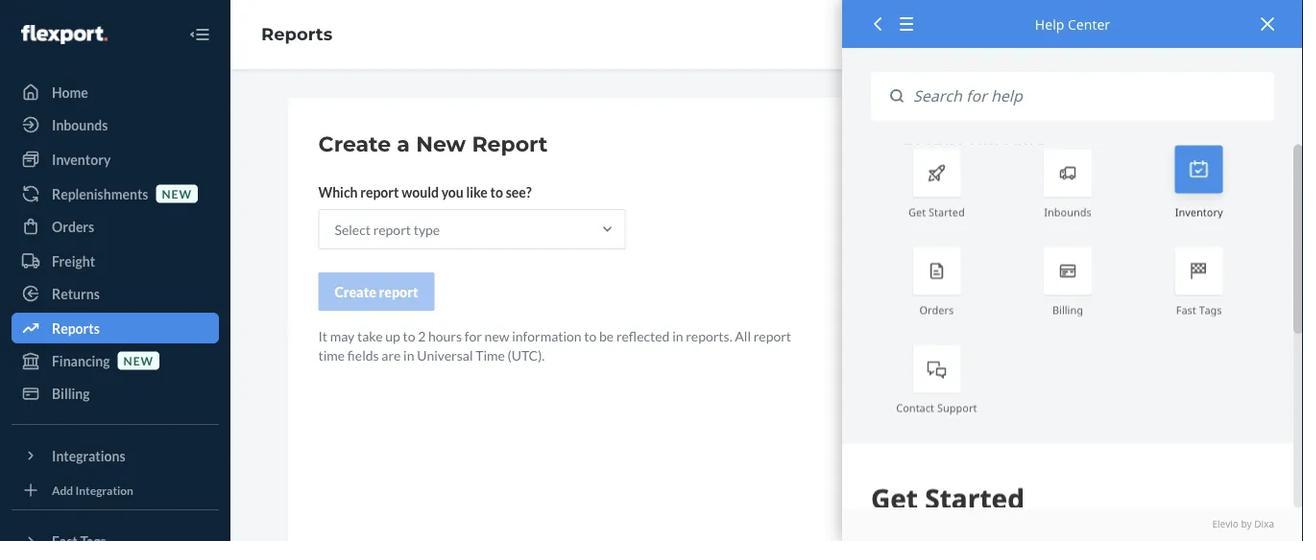 Task type: describe. For each thing, give the bounding box(es) containing it.
freight link
[[12, 246, 219, 277]]

fast tags
[[1176, 303, 1222, 317]]

- for shipping
[[964, 480, 969, 496]]

are
[[382, 347, 401, 363]]

elevio by dixa
[[1212, 518, 1274, 531]]

orders link
[[12, 211, 219, 242]]

new for replenishments
[[162, 187, 192, 201]]

center inside visit these help center articles to get a description of the report and column details.
[[998, 163, 1039, 179]]

select
[[335, 221, 371, 238]]

it may take up to 2 hours for new information to be reflected in reports. all report time fields are in universal time (utc).
[[318, 328, 791, 363]]

you
[[441, 184, 464, 200]]

integrations button
[[12, 441, 219, 471]]

for
[[465, 328, 482, 344]]

orders inside 'link'
[[52, 218, 94, 235]]

like
[[466, 184, 488, 200]]

flexport logo image
[[21, 25, 107, 44]]

0 vertical spatial reports link
[[261, 24, 332, 45]]

credits
[[953, 264, 997, 280]]

report for select report type
[[373, 221, 411, 238]]

new
[[416, 131, 466, 157]]

close navigation image
[[188, 23, 211, 46]]

a inside visit these help center articles to get a description of the report and column details.
[[1124, 163, 1131, 179]]

- for monthly
[[964, 393, 969, 410]]

home
[[52, 84, 88, 100]]

1 horizontal spatial report
[[903, 131, 965, 152]]

billing link
[[12, 378, 219, 409]]

integrations
[[52, 448, 125, 464]]

report for create report
[[379, 284, 418, 300]]

and
[[965, 182, 987, 198]]

reflected
[[616, 328, 670, 344]]

of
[[1202, 163, 1214, 179]]

create a new report
[[318, 131, 548, 157]]

inbounds - shipping plan reconciliation
[[906, 480, 1137, 496]]

2
[[418, 328, 426, 344]]

1 vertical spatial inventory
[[1175, 204, 1223, 219]]

0 vertical spatial in
[[672, 328, 683, 344]]

support
[[937, 401, 977, 415]]

2 vertical spatial reconciliation
[[1053, 480, 1137, 496]]

shipping
[[971, 480, 1022, 496]]

inventory link
[[12, 144, 219, 175]]

introduction to reporting button
[[903, 207, 1215, 251]]

elevio by dixa link
[[871, 518, 1274, 532]]

inbounds - packages
[[906, 436, 1026, 453]]

which
[[318, 184, 358, 200]]

financing
[[52, 353, 110, 369]]

hours
[[428, 328, 462, 344]]

take
[[357, 328, 383, 344]]

add integration
[[52, 483, 133, 497]]

create for create report
[[335, 284, 376, 300]]

dixa
[[1254, 518, 1274, 531]]

0 horizontal spatial reports
[[52, 320, 100, 337]]

report inside visit these help center articles to get a description of the report and column details.
[[925, 182, 962, 198]]

packages
[[971, 436, 1026, 453]]

- for credits
[[946, 264, 950, 280]]

which report would you like to see?
[[318, 184, 532, 200]]

report glossary
[[903, 131, 1046, 152]]

create report button
[[318, 273, 435, 311]]

information
[[512, 328, 582, 344]]

Search search field
[[904, 72, 1274, 120]]

it
[[318, 328, 327, 344]]

new for financing
[[123, 354, 154, 368]]

started
[[929, 204, 965, 219]]

0 vertical spatial center
[[1068, 15, 1110, 33]]

1 claims from the left
[[906, 307, 946, 323]]

plan
[[1024, 480, 1050, 496]]

claims - claims submitted
[[906, 307, 1060, 323]]

get started
[[908, 204, 965, 219]]

inbounds down home
[[52, 117, 108, 133]]

inbounds link
[[12, 109, 219, 140]]

create report
[[335, 284, 418, 300]]

universal
[[417, 347, 473, 363]]

fields
[[347, 347, 379, 363]]

inbounds - monthly reconciliation button
[[903, 380, 1215, 423]]

returns link
[[12, 278, 219, 309]]

1 vertical spatial reports link
[[12, 313, 219, 344]]

- for packages
[[964, 436, 969, 453]]

1 vertical spatial orders
[[919, 303, 954, 317]]

visit these help center articles to get a description of the report and column details.
[[903, 163, 1214, 198]]

inventory inside button
[[971, 350, 1029, 366]]

reports.
[[686, 328, 732, 344]]

monthly
[[971, 393, 1021, 410]]

would
[[402, 184, 439, 200]]

description
[[1133, 163, 1200, 179]]

help center
[[1035, 15, 1110, 33]]

inbounds for inbounds - shipping plan reconciliation
[[906, 480, 961, 496]]

add
[[52, 483, 73, 497]]

report for billing - credits report
[[999, 264, 1040, 280]]

inbounds - shipping plan reconciliation button
[[903, 467, 1215, 510]]

to inside button
[[983, 220, 996, 237]]



Task type: locate. For each thing, give the bounding box(es) containing it.
contact support
[[896, 401, 977, 415]]

inbounds inside button
[[906, 436, 961, 453]]

column
[[989, 182, 1033, 198]]

report inside button
[[999, 264, 1040, 280]]

- down billing - credits report
[[949, 307, 953, 323]]

a
[[397, 131, 410, 157], [1124, 163, 1131, 179]]

fast
[[1176, 303, 1196, 317]]

visit
[[903, 163, 929, 179]]

claims down billing - credits report
[[906, 307, 946, 323]]

returns
[[52, 286, 100, 302]]

- for inventory
[[964, 350, 969, 366]]

reconciliation
[[1031, 350, 1115, 366], [1024, 393, 1108, 410], [1053, 480, 1137, 496]]

inbounds down details.
[[1044, 204, 1092, 219]]

report for create a new report
[[472, 131, 548, 157]]

billing - credits report
[[906, 264, 1040, 280]]

- inside button
[[964, 436, 969, 453]]

glossary
[[970, 131, 1046, 152]]

2 horizontal spatial inventory
[[1175, 204, 1223, 219]]

1 vertical spatial reconciliation
[[1024, 393, 1108, 410]]

inventory
[[52, 151, 111, 168], [1175, 204, 1223, 219], [971, 350, 1029, 366]]

help up search search field
[[1035, 15, 1064, 33]]

1 horizontal spatial a
[[1124, 163, 1131, 179]]

report right "all"
[[754, 328, 791, 344]]

0 horizontal spatial claims
[[906, 307, 946, 323]]

1 vertical spatial in
[[403, 347, 414, 363]]

report for which report would you like to see?
[[360, 184, 399, 200]]

center up search search field
[[1068, 15, 1110, 33]]

the
[[903, 182, 922, 198]]

create inside button
[[335, 284, 376, 300]]

0 vertical spatial inventory
[[52, 151, 111, 168]]

reconciliation for inbounds - monthly reconciliation
[[1024, 393, 1108, 410]]

inbounds for inbounds - packages
[[906, 436, 961, 453]]

report
[[903, 131, 965, 152], [472, 131, 548, 157], [999, 264, 1040, 280]]

inbounds for inbounds - inventory reconciliation
[[906, 350, 961, 366]]

up
[[385, 328, 400, 344]]

0 horizontal spatial report
[[472, 131, 548, 157]]

0 vertical spatial new
[[162, 187, 192, 201]]

be
[[599, 328, 614, 344]]

these
[[932, 163, 964, 179]]

0 horizontal spatial reports link
[[12, 313, 219, 344]]

inbounds - inventory reconciliation button
[[903, 337, 1215, 380]]

billing - credits report button
[[903, 251, 1215, 294]]

reconciliation down claims - claims submitted button on the bottom right
[[1031, 350, 1115, 366]]

1 vertical spatial a
[[1124, 163, 1131, 179]]

create
[[318, 131, 391, 157], [335, 284, 376, 300]]

billing inside button
[[906, 264, 943, 280]]

may
[[330, 328, 355, 344]]

- left monthly
[[964, 393, 969, 410]]

0 horizontal spatial billing
[[52, 386, 90, 402]]

1 horizontal spatial help
[[1035, 15, 1064, 33]]

inbounds
[[52, 117, 108, 133], [1044, 204, 1092, 219], [906, 350, 961, 366], [906, 393, 961, 410], [906, 436, 961, 453], [906, 480, 961, 496]]

- left shipping
[[964, 480, 969, 496]]

-
[[946, 264, 950, 280], [949, 307, 953, 323], [964, 350, 969, 366], [964, 393, 969, 410], [964, 436, 969, 453], [964, 480, 969, 496]]

2 vertical spatial new
[[123, 354, 154, 368]]

type
[[414, 221, 440, 238]]

0 vertical spatial reports
[[261, 24, 332, 45]]

0 horizontal spatial a
[[397, 131, 410, 157]]

report down these
[[925, 182, 962, 198]]

in right are
[[403, 347, 414, 363]]

report down reporting
[[999, 264, 1040, 280]]

1 horizontal spatial in
[[672, 328, 683, 344]]

inventory down of
[[1175, 204, 1223, 219]]

0 horizontal spatial in
[[403, 347, 414, 363]]

all
[[735, 328, 751, 344]]

1 vertical spatial help
[[967, 163, 995, 179]]

details.
[[1035, 182, 1077, 198]]

0 vertical spatial a
[[397, 131, 410, 157]]

1 vertical spatial billing
[[1052, 303, 1083, 317]]

to right like
[[490, 184, 503, 200]]

replenishments
[[52, 186, 148, 202]]

reporting
[[998, 220, 1057, 237]]

0 horizontal spatial orders
[[52, 218, 94, 235]]

0 vertical spatial reconciliation
[[1031, 350, 1115, 366]]

2 horizontal spatial new
[[485, 328, 509, 344]]

- left credits
[[946, 264, 950, 280]]

report up up
[[379, 284, 418, 300]]

to inside visit these help center articles to get a description of the report and column details.
[[1087, 163, 1100, 179]]

inbounds up the contact support
[[906, 350, 961, 366]]

contact
[[896, 401, 934, 415]]

1 horizontal spatial orders
[[919, 303, 954, 317]]

1 horizontal spatial reports
[[261, 24, 332, 45]]

in left reports.
[[672, 328, 683, 344]]

report inside create report button
[[379, 284, 418, 300]]

new
[[162, 187, 192, 201], [485, 328, 509, 344], [123, 354, 154, 368]]

0 vertical spatial orders
[[52, 218, 94, 235]]

a right get
[[1124, 163, 1131, 179]]

in
[[672, 328, 683, 344], [403, 347, 414, 363]]

- left packages
[[964, 436, 969, 453]]

inbounds up 'inbounds - packages'
[[906, 393, 961, 410]]

freight
[[52, 253, 95, 269]]

reconciliation for inbounds - inventory reconciliation
[[1031, 350, 1115, 366]]

center
[[1068, 15, 1110, 33], [998, 163, 1039, 179]]

help up and
[[967, 163, 995, 179]]

billing
[[906, 264, 943, 280], [1052, 303, 1083, 317], [52, 386, 90, 402]]

claims - claims submitted button
[[903, 294, 1215, 337]]

to left get
[[1087, 163, 1100, 179]]

1 horizontal spatial center
[[1068, 15, 1110, 33]]

select report type
[[335, 221, 440, 238]]

report up select report type
[[360, 184, 399, 200]]

help inside visit these help center articles to get a description of the report and column details.
[[967, 163, 995, 179]]

center up column
[[998, 163, 1039, 179]]

create up may
[[335, 284, 376, 300]]

1 vertical spatial reports
[[52, 320, 100, 337]]

2 horizontal spatial billing
[[1052, 303, 1083, 317]]

billing down introduction
[[906, 264, 943, 280]]

create up which
[[318, 131, 391, 157]]

0 vertical spatial billing
[[906, 264, 943, 280]]

new up time
[[485, 328, 509, 344]]

2 horizontal spatial report
[[999, 264, 1040, 280]]

1 horizontal spatial billing
[[906, 264, 943, 280]]

1 horizontal spatial inventory
[[971, 350, 1029, 366]]

submitted
[[998, 307, 1060, 323]]

report up these
[[903, 131, 965, 152]]

articles
[[1041, 163, 1085, 179]]

home link
[[12, 77, 219, 108]]

reconciliation up elevio by dixa link
[[1053, 480, 1137, 496]]

elevio
[[1212, 518, 1239, 531]]

(utc).
[[508, 347, 545, 363]]

claims down credits
[[956, 307, 996, 323]]

2 vertical spatial inventory
[[971, 350, 1029, 366]]

0 horizontal spatial new
[[123, 354, 154, 368]]

- inside button
[[949, 307, 953, 323]]

1 horizontal spatial reports link
[[261, 24, 332, 45]]

0 horizontal spatial center
[[998, 163, 1039, 179]]

0 vertical spatial create
[[318, 131, 391, 157]]

0 vertical spatial help
[[1035, 15, 1064, 33]]

introduction to reporting
[[906, 220, 1057, 237]]

new up orders 'link'
[[162, 187, 192, 201]]

introduction
[[906, 220, 981, 237]]

inbounds - inventory reconciliation
[[906, 350, 1115, 366]]

tags
[[1199, 303, 1222, 317]]

1 horizontal spatial claims
[[956, 307, 996, 323]]

1 vertical spatial create
[[335, 284, 376, 300]]

report
[[925, 182, 962, 198], [360, 184, 399, 200], [373, 221, 411, 238], [379, 284, 418, 300], [754, 328, 791, 344]]

reconciliation down inbounds - inventory reconciliation button
[[1024, 393, 1108, 410]]

inbounds down 'inbounds - packages'
[[906, 480, 961, 496]]

get
[[1102, 163, 1121, 179]]

1 horizontal spatial new
[[162, 187, 192, 201]]

a left new
[[397, 131, 410, 157]]

0 horizontal spatial inventory
[[52, 151, 111, 168]]

to left reporting
[[983, 220, 996, 237]]

1 vertical spatial new
[[485, 328, 509, 344]]

help
[[1035, 15, 1064, 33], [967, 163, 995, 179]]

inbounds for inbounds - monthly reconciliation
[[906, 393, 961, 410]]

billing down billing - credits report button
[[1052, 303, 1083, 317]]

report up see?
[[472, 131, 548, 157]]

integration
[[75, 483, 133, 497]]

2 vertical spatial billing
[[52, 386, 90, 402]]

billing down the financing
[[52, 386, 90, 402]]

new up the billing link
[[123, 354, 154, 368]]

get
[[908, 204, 926, 219]]

see?
[[506, 184, 532, 200]]

2 claims from the left
[[956, 307, 996, 323]]

to left '2'
[[403, 328, 415, 344]]

report left type
[[373, 221, 411, 238]]

time
[[476, 347, 505, 363]]

to left be
[[584, 328, 597, 344]]

add integration link
[[12, 479, 219, 502]]

orders down billing - credits report
[[919, 303, 954, 317]]

inventory up replenishments
[[52, 151, 111, 168]]

time
[[318, 347, 345, 363]]

inbounds - monthly reconciliation
[[906, 393, 1108, 410]]

- down claims - claims submitted
[[964, 350, 969, 366]]

claims
[[906, 307, 946, 323], [956, 307, 996, 323]]

0 horizontal spatial help
[[967, 163, 995, 179]]

report inside it may take up to 2 hours for new information to be reflected in reports. all report time fields are in universal time (utc).
[[754, 328, 791, 344]]

inbounds - packages button
[[903, 423, 1215, 467]]

inventory up monthly
[[971, 350, 1029, 366]]

- for claims
[[949, 307, 953, 323]]

new inside it may take up to 2 hours for new information to be reflected in reports. all report time fields are in universal time (utc).
[[485, 328, 509, 344]]

1 vertical spatial center
[[998, 163, 1039, 179]]

create for create a new report
[[318, 131, 391, 157]]

by
[[1241, 518, 1252, 531]]

orders up freight
[[52, 218, 94, 235]]

inbounds down the contact support
[[906, 436, 961, 453]]



Task type: vqa. For each thing, say whether or not it's contained in the screenshot.
Transfer corresponding to Storage to Ecom Transfer ST55007523cf Created Oct 23, 2023
no



